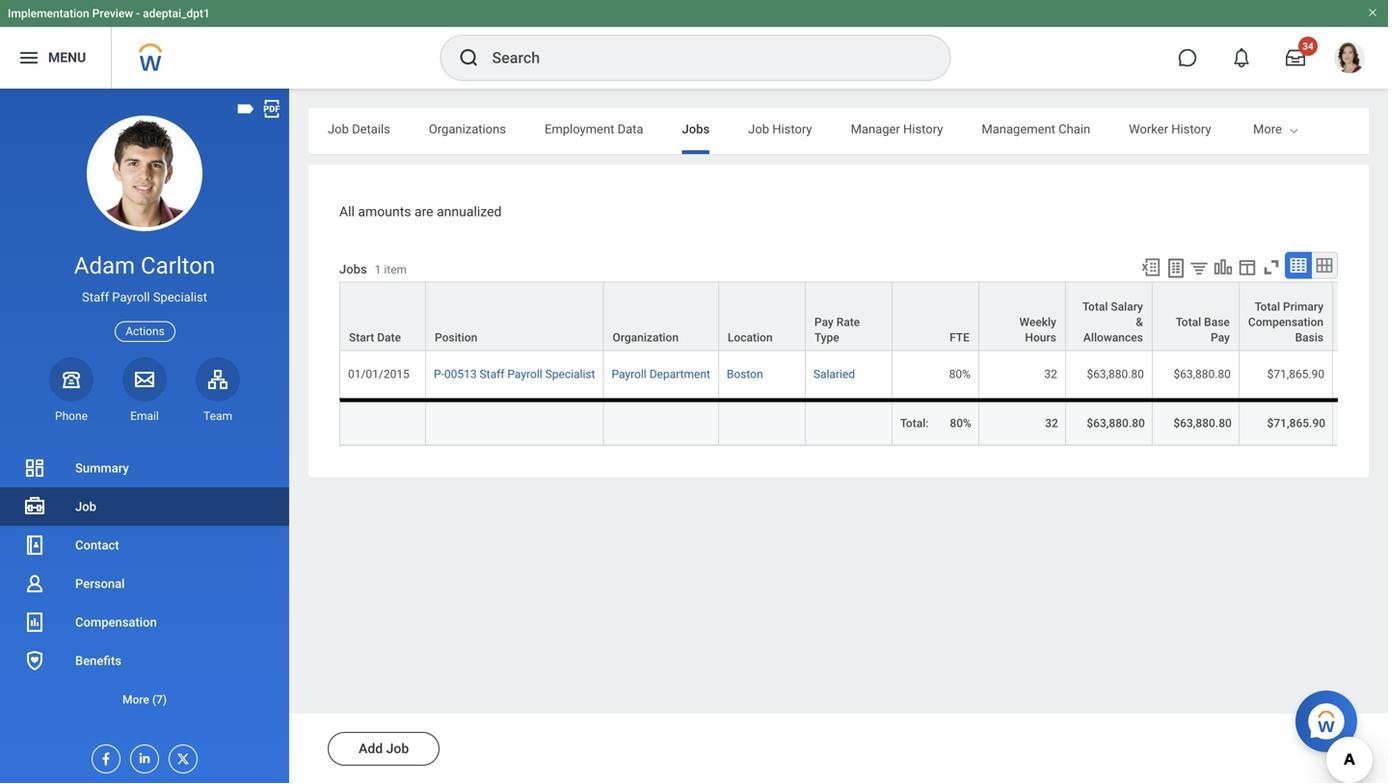 Task type: vqa. For each thing, say whether or not it's contained in the screenshot.
Toggle to List Detail view image
no



Task type: locate. For each thing, give the bounding box(es) containing it.
start date button
[[340, 283, 425, 351]]

0 horizontal spatial more
[[122, 694, 149, 707]]

pay
[[815, 316, 834, 329], [1211, 331, 1230, 345]]

job
[[328, 122, 349, 136], [748, 122, 769, 136], [75, 500, 96, 514], [386, 741, 409, 757]]

department
[[650, 368, 711, 382]]

expand table image
[[1315, 256, 1334, 275]]

jobs 1 item
[[339, 262, 407, 277]]

phone image
[[58, 368, 85, 391]]

total salary & allowances
[[1083, 301, 1143, 345]]

job inside navigation pane region
[[75, 500, 96, 514]]

0 horizontal spatial pay
[[815, 316, 834, 329]]

job for job details
[[328, 122, 349, 136]]

0 horizontal spatial compensation
[[75, 616, 157, 630]]

organizations
[[429, 122, 506, 136]]

1 vertical spatial $71,865.90
[[1268, 417, 1326, 431]]

payroll down position popup button
[[508, 368, 543, 382]]

job inside "button"
[[386, 741, 409, 757]]

total inside "total base pay"
[[1176, 316, 1202, 329]]

export to excel image
[[1141, 257, 1162, 278]]

0 horizontal spatial staff
[[82, 290, 109, 305]]

salaried
[[814, 368, 855, 382]]

0 vertical spatial more
[[1253, 122, 1282, 136]]

staff
[[82, 290, 109, 305], [480, 368, 505, 382]]

0 horizontal spatial payroll
[[112, 290, 150, 305]]

80% down fte
[[949, 368, 971, 382]]

row containing total salary & allowances
[[339, 282, 1388, 353]]

rate
[[837, 316, 860, 329]]

0 vertical spatial pay
[[815, 316, 834, 329]]

total primary compensation basis button
[[1240, 283, 1333, 351]]

additiona
[[1337, 122, 1388, 136]]

job up contact
[[75, 500, 96, 514]]

1 horizontal spatial more
[[1253, 122, 1282, 136]]

0 horizontal spatial jobs
[[339, 262, 367, 277]]

base
[[1204, 316, 1230, 329]]

pay rate type
[[815, 316, 860, 345]]

list
[[0, 449, 289, 719]]

2 horizontal spatial total
[[1255, 301, 1281, 314]]

pay inside pay rate type
[[815, 316, 834, 329]]

job details
[[328, 122, 390, 136]]

$71,865.90
[[1268, 368, 1325, 382], [1268, 417, 1326, 431]]

32
[[1045, 368, 1058, 382], [1045, 417, 1059, 431]]

1 vertical spatial jobs
[[339, 262, 367, 277]]

chain
[[1059, 122, 1091, 136]]

(7)
[[152, 694, 167, 707]]

tag image
[[235, 98, 256, 120]]

worker history
[[1129, 122, 1212, 136]]

add
[[359, 741, 383, 757]]

more for more
[[1253, 122, 1282, 136]]

2 history from the left
[[904, 122, 943, 136]]

2 row from the top
[[339, 352, 1388, 399]]

01/01/2015
[[348, 368, 410, 382]]

more (7) button
[[0, 689, 289, 712]]

staff right 00513 on the left
[[480, 368, 505, 382]]

more
[[1253, 122, 1282, 136], [122, 694, 149, 707]]

team adam carlton element
[[196, 409, 240, 424]]

total inside total primary compensation basis
[[1255, 301, 1281, 314]]

date
[[377, 331, 401, 345]]

job link
[[0, 488, 289, 526]]

p-00513 staff payroll specialist
[[434, 368, 595, 382]]

-
[[136, 7, 140, 20]]

team
[[203, 410, 232, 423]]

1 horizontal spatial specialist
[[545, 368, 595, 382]]

carlton
[[141, 252, 215, 280]]

weekly
[[1020, 316, 1057, 329]]

total left base
[[1176, 316, 1202, 329]]

specialist
[[153, 290, 207, 305], [545, 368, 595, 382]]

1 vertical spatial compensation
[[75, 616, 157, 630]]

1 row from the top
[[339, 282, 1388, 353]]

total for total base pay
[[1176, 316, 1202, 329]]

1 horizontal spatial jobs
[[682, 122, 710, 136]]

more inside dropdown button
[[122, 694, 149, 707]]

timeline
[[1250, 122, 1298, 136]]

add job
[[359, 741, 409, 757]]

history right worker
[[1172, 122, 1212, 136]]

pay rate type button
[[806, 283, 892, 351]]

total inside total salary & allowances
[[1083, 301, 1108, 314]]

basis
[[1296, 331, 1324, 345]]

0 vertical spatial compensation
[[1249, 316, 1324, 329]]

1 $71,865.90 from the top
[[1268, 368, 1325, 382]]

0 vertical spatial specialist
[[153, 290, 207, 305]]

search image
[[458, 46, 481, 69]]

0 vertical spatial 80%
[[949, 368, 971, 382]]

1 vertical spatial staff
[[480, 368, 505, 382]]

pay up type
[[815, 316, 834, 329]]

compensation down primary
[[1249, 316, 1324, 329]]

history for manager history
[[904, 122, 943, 136]]

3 history from the left
[[1172, 122, 1212, 136]]

1 horizontal spatial pay
[[1211, 331, 1230, 345]]

job right add
[[386, 741, 409, 757]]

export to worksheets image
[[1165, 257, 1188, 280]]

80% right total:
[[950, 417, 972, 431]]

team link
[[196, 358, 240, 424]]

0 horizontal spatial history
[[773, 122, 812, 136]]

total for total salary & allowances
[[1083, 301, 1108, 314]]

total left primary
[[1255, 301, 1281, 314]]

jobs
[[682, 122, 710, 136], [339, 262, 367, 277]]

job for job history
[[748, 122, 769, 136]]

0 horizontal spatial specialist
[[153, 290, 207, 305]]

view team image
[[206, 368, 229, 391]]

row down pay rate type
[[339, 352, 1388, 399]]

more left (7)
[[122, 694, 149, 707]]

contact
[[75, 539, 119, 553]]

summary link
[[0, 449, 289, 488]]

payroll down organization
[[612, 368, 647, 382]]

history for worker history
[[1172, 122, 1212, 136]]

row up salaried "link"
[[339, 282, 1388, 353]]

hours
[[1025, 331, 1057, 345]]

$63,880.80
[[1087, 368, 1144, 382], [1174, 368, 1231, 382], [1087, 417, 1145, 431], [1174, 417, 1232, 431]]

0 horizontal spatial total
[[1083, 301, 1108, 314]]

benefits image
[[23, 650, 46, 673]]

toolbar
[[1132, 252, 1338, 282]]

1 vertical spatial specialist
[[545, 368, 595, 382]]

jobs right "data"
[[682, 122, 710, 136]]

1 horizontal spatial history
[[904, 122, 943, 136]]

history left manager
[[773, 122, 812, 136]]

history right manager
[[904, 122, 943, 136]]

adam carlton
[[74, 252, 215, 280]]

row
[[339, 282, 1388, 353], [339, 352, 1388, 399], [339, 399, 1388, 446]]

actions button
[[115, 322, 175, 342]]

specialist down carlton at the left top
[[153, 290, 207, 305]]

contact link
[[0, 526, 289, 565]]

staff inside navigation pane region
[[82, 290, 109, 305]]

summary image
[[23, 457, 46, 480]]

34 button
[[1275, 37, 1318, 79]]

2 $71,865.90 from the top
[[1268, 417, 1326, 431]]

1 vertical spatial 80%
[[950, 417, 972, 431]]

pay down base
[[1211, 331, 1230, 345]]

list containing summary
[[0, 449, 289, 719]]

row containing 01/01/2015
[[339, 352, 1388, 399]]

phone button
[[49, 358, 94, 424]]

1 horizontal spatial compensation
[[1249, 316, 1324, 329]]

specialist down position popup button
[[545, 368, 595, 382]]

tab list
[[309, 108, 1388, 154]]

80%
[[949, 368, 971, 382], [950, 417, 972, 431]]

allowances
[[1084, 331, 1143, 345]]

compensation
[[1249, 316, 1324, 329], [75, 616, 157, 630]]

jobs left the '1'
[[339, 262, 367, 277]]

email
[[130, 410, 159, 423]]

0 vertical spatial staff
[[82, 290, 109, 305]]

0 vertical spatial $71,865.90
[[1268, 368, 1325, 382]]

close environment banner image
[[1367, 7, 1379, 18]]

cell
[[1334, 352, 1388, 399], [339, 399, 426, 446], [426, 399, 604, 446], [604, 399, 719, 446], [719, 399, 806, 446], [806, 399, 893, 446], [1334, 399, 1388, 446]]

2 horizontal spatial history
[[1172, 122, 1212, 136]]

3 row from the top
[[339, 399, 1388, 446]]

job down search workday search field
[[748, 122, 769, 136]]

compensation down personal
[[75, 616, 157, 630]]

&
[[1136, 316, 1143, 329]]

profile logan mcneil image
[[1334, 42, 1365, 77]]

total
[[1083, 301, 1108, 314], [1255, 301, 1281, 314], [1176, 316, 1202, 329]]

phone adam carlton element
[[49, 409, 94, 424]]

adam
[[74, 252, 135, 280]]

management
[[982, 122, 1056, 136]]

details
[[352, 122, 390, 136]]

data
[[618, 122, 644, 136]]

contact image
[[23, 534, 46, 557]]

compensation inside popup button
[[1249, 316, 1324, 329]]

row down salaried "link"
[[339, 399, 1388, 446]]

0 vertical spatial jobs
[[682, 122, 710, 136]]

actions
[[126, 325, 165, 339]]

more (7)
[[122, 694, 167, 707]]

pay inside "total base pay"
[[1211, 331, 1230, 345]]

personal image
[[23, 573, 46, 596]]

1 horizontal spatial staff
[[480, 368, 505, 382]]

job left details
[[328, 122, 349, 136]]

1 vertical spatial more
[[122, 694, 149, 707]]

1 horizontal spatial total
[[1176, 316, 1202, 329]]

total left salary
[[1083, 301, 1108, 314]]

more for more (7)
[[122, 694, 149, 707]]

total for total primary compensation basis
[[1255, 301, 1281, 314]]

1 vertical spatial pay
[[1211, 331, 1230, 345]]

employment data
[[545, 122, 644, 136]]

payroll down the adam carlton in the top of the page
[[112, 290, 150, 305]]

jobs for jobs
[[682, 122, 710, 136]]

staff down adam
[[82, 290, 109, 305]]

1 history from the left
[[773, 122, 812, 136]]

facebook image
[[93, 746, 114, 768]]

1 horizontal spatial payroll
[[508, 368, 543, 382]]

more down 34 button
[[1253, 122, 1282, 136]]

payroll department
[[612, 368, 711, 382]]



Task type: describe. For each thing, give the bounding box(es) containing it.
view printable version (pdf) image
[[261, 98, 283, 120]]

job history
[[748, 122, 812, 136]]

jobs for jobs 1 item
[[339, 262, 367, 277]]

email button
[[122, 358, 167, 424]]

management chain
[[982, 122, 1091, 136]]

payroll department link
[[612, 368, 711, 382]]

1 vertical spatial 32
[[1045, 417, 1059, 431]]

salary
[[1111, 301, 1143, 314]]

compensation inside 'link'
[[75, 616, 157, 630]]

p-00513 staff payroll specialist link
[[434, 368, 595, 382]]

amounts
[[358, 204, 411, 220]]

fte
[[950, 331, 970, 345]]

table image
[[1289, 256, 1308, 275]]

staff payroll specialist
[[82, 290, 207, 305]]

fte button
[[893, 283, 979, 351]]

all
[[339, 204, 355, 220]]

x image
[[170, 746, 191, 768]]

notifications large image
[[1232, 48, 1252, 67]]

weekly hours
[[1020, 316, 1057, 345]]

add job button
[[328, 733, 440, 767]]

worker
[[1129, 122, 1169, 136]]

compensation link
[[0, 604, 289, 642]]

$71,865.90 for row containing total:
[[1268, 417, 1326, 431]]

weekly hours button
[[980, 283, 1065, 351]]

summary
[[75, 461, 129, 476]]

Search Workday  search field
[[492, 37, 911, 79]]

row for employment data
[[339, 352, 1388, 399]]

employment
[[545, 122, 615, 136]]

total:
[[900, 417, 929, 431]]

start date column header
[[339, 282, 426, 353]]

personal
[[75, 577, 125, 592]]

34
[[1303, 40, 1314, 52]]

phone
[[55, 410, 88, 423]]

menu banner
[[0, 0, 1388, 89]]

benefits
[[75, 654, 121, 669]]

organization
[[613, 331, 679, 345]]

personal link
[[0, 565, 289, 604]]

$71,865.90 for row containing 01/01/2015
[[1268, 368, 1325, 382]]

payroll inside navigation pane region
[[112, 290, 150, 305]]

00513
[[444, 368, 477, 382]]

start
[[349, 331, 374, 345]]

manager history
[[851, 122, 943, 136]]

history for job history
[[773, 122, 812, 136]]

primary
[[1283, 301, 1324, 314]]

menu
[[48, 50, 86, 66]]

fullscreen image
[[1261, 257, 1282, 278]]

specialist inside row
[[545, 368, 595, 382]]

implementation
[[8, 7, 89, 20]]

position button
[[426, 283, 603, 351]]

more (7) button
[[0, 681, 289, 719]]

all amounts are annualized
[[339, 204, 502, 220]]

total base pay button
[[1153, 283, 1239, 351]]

inbox large image
[[1286, 48, 1306, 67]]

total salary & allowances button
[[1066, 283, 1152, 351]]

manager
[[851, 122, 900, 136]]

mail image
[[133, 368, 156, 391]]

p-
[[434, 368, 444, 382]]

organization button
[[604, 283, 718, 351]]

location button
[[719, 283, 805, 351]]

annualized
[[437, 204, 502, 220]]

click to view/edit grid preferences image
[[1237, 257, 1258, 278]]

1
[[375, 263, 381, 277]]

tab list containing job details
[[309, 108, 1388, 154]]

staff inside row
[[480, 368, 505, 382]]

view worker - expand/collapse chart image
[[1213, 257, 1234, 278]]

row for adam carlton
[[339, 282, 1388, 353]]

benefits link
[[0, 642, 289, 681]]

total base pay
[[1176, 316, 1230, 345]]

email adam carlton element
[[122, 409, 167, 424]]

job for job
[[75, 500, 96, 514]]

0 vertical spatial 32
[[1045, 368, 1058, 382]]

type
[[815, 331, 840, 345]]

2 horizontal spatial payroll
[[612, 368, 647, 382]]

adeptai_dpt1
[[143, 7, 210, 20]]

compensation image
[[23, 611, 46, 634]]

start date
[[349, 331, 401, 345]]

navigation pane region
[[0, 89, 289, 784]]

position
[[435, 331, 478, 345]]

item
[[384, 263, 407, 277]]

salaried link
[[814, 368, 855, 382]]

menu button
[[0, 27, 111, 89]]

select to filter grid data image
[[1189, 258, 1210, 278]]

linkedin image
[[131, 746, 152, 767]]

are
[[415, 204, 434, 220]]

specialist inside navigation pane region
[[153, 290, 207, 305]]

preview
[[92, 7, 133, 20]]

boston link
[[727, 368, 763, 382]]

boston
[[727, 368, 763, 382]]

location
[[728, 331, 773, 345]]

justify image
[[17, 46, 40, 69]]

total primary compensation basis
[[1249, 301, 1324, 345]]

implementation preview -   adeptai_dpt1
[[8, 7, 210, 20]]

row containing total:
[[339, 399, 1388, 446]]

job image
[[23, 496, 46, 519]]



